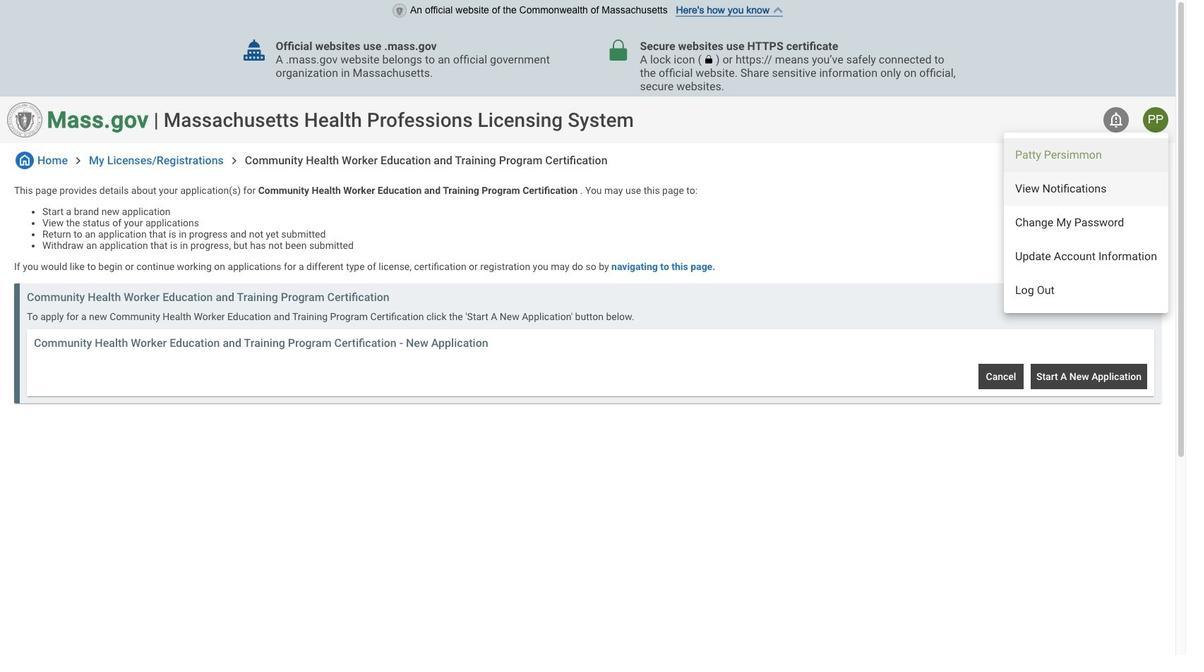 Task type: vqa. For each thing, say whether or not it's contained in the screenshot.
third option group from the bottom
no



Task type: describe. For each thing, give the bounding box(es) containing it.
massachusetts state seal image
[[393, 4, 407, 18]]

1 vertical spatial no color image
[[71, 154, 85, 168]]

0 horizontal spatial no color image
[[16, 152, 34, 169]]



Task type: locate. For each thing, give the bounding box(es) containing it.
0 vertical spatial no color image
[[1108, 112, 1125, 129]]

heading
[[164, 108, 634, 132]]

1 horizontal spatial no color image
[[1108, 112, 1125, 129]]

0 horizontal spatial no color image
[[71, 154, 85, 168]]

massachusetts state seal image
[[7, 102, 42, 138]]

1 horizontal spatial no color image
[[227, 154, 241, 168]]

no color image
[[16, 152, 34, 169], [227, 154, 241, 168]]

no color image
[[1108, 112, 1125, 129], [71, 154, 85, 168]]



